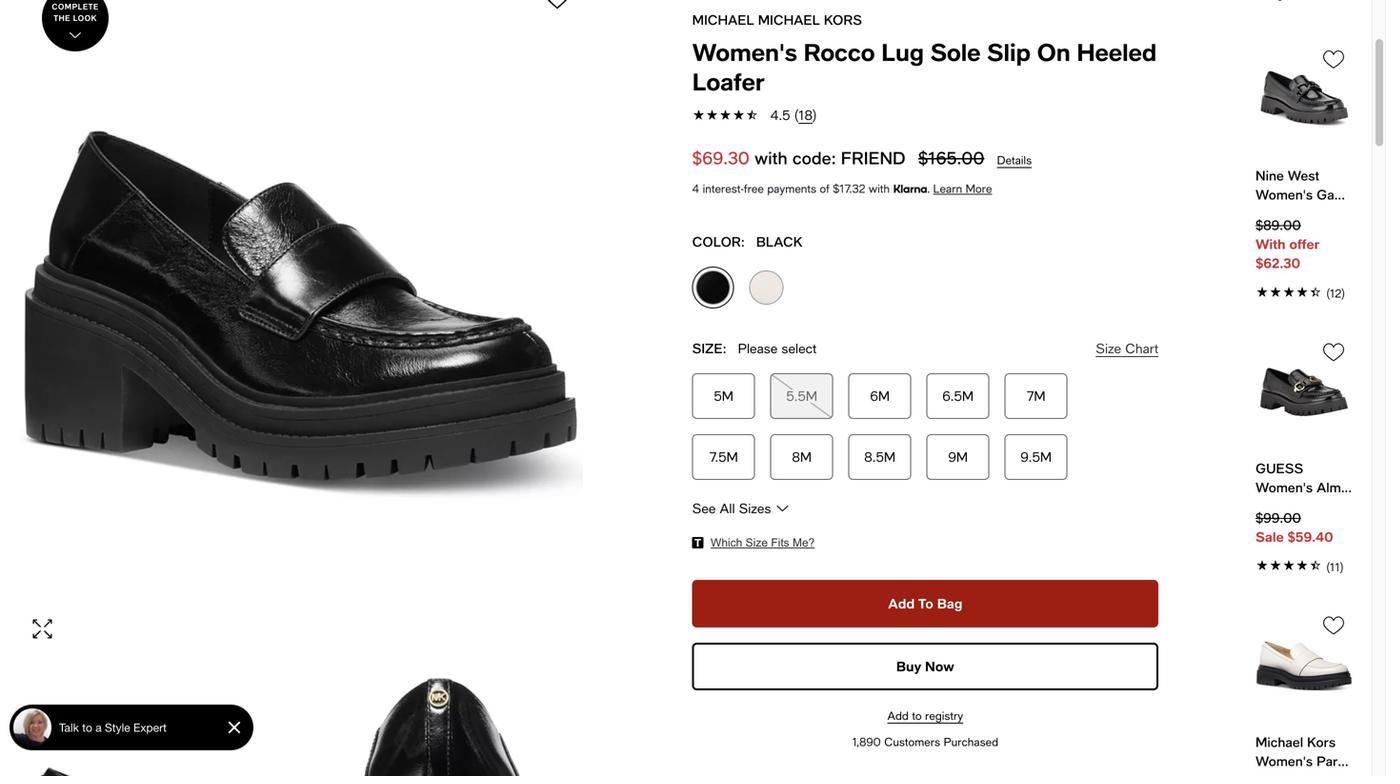 Task type: vqa. For each thing, say whether or not it's contained in the screenshot.
Add To Bag
yes



Task type: locate. For each thing, give the bounding box(es) containing it.
code:
[[793, 148, 837, 168]]

0 vertical spatial add
[[889, 596, 915, 612]]

1 vertical spatial add
[[888, 710, 909, 723]]

buy now
[[897, 659, 955, 675]]

$89.00
[[1256, 218, 1302, 233]]

$62.30
[[1256, 256, 1301, 271]]

9.5m button
[[1021, 449, 1052, 465]]

$99.00 sale $59.40
[[1256, 510, 1334, 545]]

0 vertical spatial size
[[1096, 341, 1122, 356]]

$89.00 with offer $62.30
[[1256, 218, 1320, 271]]

me?
[[793, 537, 815, 549]]

size:
[[693, 341, 727, 356]]

fits
[[771, 537, 790, 549]]

kors up rocco
[[824, 12, 863, 28]]

add left to
[[889, 596, 915, 612]]

1 vertical spatial michael
[[1256, 735, 1304, 751]]

women's inside women's rocco lug sole slip on heeled loafer
[[693, 38, 798, 66]]

5.5m button
[[785, 388, 820, 404]]

michael
[[759, 12, 821, 28], [1256, 735, 1304, 751]]

$59.40
[[1288, 530, 1334, 545]]

learn
[[934, 182, 963, 195]]

lug left sole
[[882, 38, 924, 66]]

which
[[711, 537, 743, 549]]

friend
[[841, 148, 906, 168]]

size chart link
[[1096, 341, 1159, 356]]

add
[[889, 596, 915, 612], [888, 710, 909, 723]]

8m button
[[792, 449, 812, 465]]

complete the look
[[52, 2, 99, 22]]

0 vertical spatial michael
[[759, 12, 821, 28]]

1 vertical spatial women's
[[1256, 754, 1314, 770]]

michael up rocco
[[759, 12, 821, 28]]

6.5m
[[943, 388, 974, 404]]

west
[[1288, 168, 1320, 184]]

women's
[[693, 38, 798, 66], [1256, 754, 1314, 770]]

9.5m
[[1021, 449, 1052, 465]]

18
[[799, 107, 813, 123]]

heeled
[[1077, 38, 1157, 66]]

add inside 'button'
[[889, 596, 915, 612]]

offer
[[1290, 237, 1320, 252]]

1 horizontal spatial size
[[1096, 341, 1122, 356]]

kors inside michael kors women's parker lug
[[1308, 735, 1336, 751]]

color name: Black radio
[[693, 267, 735, 309]]

1 horizontal spatial women's
[[1256, 754, 1314, 770]]

customers
[[885, 736, 941, 749]]

with
[[755, 148, 788, 168], [869, 182, 890, 195]]

color name: Light Cream radio
[[746, 267, 788, 309]]

0 vertical spatial kors
[[824, 12, 863, 28]]

size left fits
[[746, 537, 768, 549]]

nine west
[[1256, 168, 1320, 184]]

$17.32
[[833, 182, 866, 195]]

to
[[919, 596, 934, 612]]

0 vertical spatial women's
[[693, 38, 798, 66]]

option group
[[681, 267, 1159, 320]]

0 horizontal spatial lug
[[882, 38, 924, 66]]

lug right parker
[[1362, 754, 1385, 770]]

carousel element
[[1256, 10, 1387, 777]]

please
[[738, 341, 778, 356]]

1 vertical spatial size
[[746, 537, 768, 549]]

learn more button
[[934, 182, 993, 196]]

1 vertical spatial lug
[[1362, 754, 1385, 770]]

1 vertical spatial kors
[[1308, 735, 1336, 751]]

black image
[[696, 271, 731, 305]]

michael down 'women's parker lug loafers' "image"
[[1256, 735, 1304, 751]]

add to bag
[[889, 596, 963, 612]]

9m button
[[949, 449, 968, 465]]

women's gables round toe lug sole casual loafers image
[[1256, 40, 1354, 159]]

michael kors women's parker lug 
[[1256, 735, 1387, 770]]

with right $17.32
[[869, 182, 890, 195]]

8.5m
[[865, 449, 896, 465]]

0 horizontal spatial women's
[[693, 38, 798, 66]]

4.5
[[771, 107, 791, 123]]

size
[[1096, 341, 1122, 356], [746, 537, 768, 549]]

add left "to"
[[888, 710, 909, 723]]

buy
[[897, 659, 922, 675]]

6m
[[871, 388, 890, 404]]

women's up loafer
[[693, 38, 798, 66]]

registry
[[926, 710, 964, 723]]

kors
[[824, 12, 863, 28], [1308, 735, 1336, 751]]

nine
[[1256, 168, 1285, 184]]

full screen image
[[31, 618, 54, 641]]

7.5m button
[[710, 449, 738, 465]]

1 horizontal spatial with
[[869, 182, 890, 195]]

4.5 ( 18 )
[[771, 107, 817, 123]]

women's left parker
[[1256, 754, 1314, 770]]

buy now button
[[693, 643, 1159, 691]]

chart
[[1126, 341, 1159, 356]]

bag
[[938, 596, 963, 612]]

1 horizontal spatial kors
[[1308, 735, 1336, 751]]

1 horizontal spatial lug
[[1362, 754, 1385, 770]]

with up free
[[755, 148, 788, 168]]

(
[[795, 107, 799, 123]]

0 horizontal spatial michael
[[759, 12, 821, 28]]

klarna
[[894, 182, 928, 196]]

8m
[[792, 449, 812, 465]]

kors up parker
[[1308, 735, 1336, 751]]

lug inside michael kors women's parker lug
[[1362, 754, 1385, 770]]

size left chart
[[1096, 341, 1122, 356]]

0 horizontal spatial with
[[755, 148, 788, 168]]

$69.30 with code: friend
[[693, 148, 906, 168]]

1 vertical spatial with
[[869, 182, 890, 195]]

9m
[[949, 449, 968, 465]]

0 vertical spatial lug
[[882, 38, 924, 66]]

michael kors - women's rocco slip-on loafer pumps image
[[19, 0, 583, 651], [19, 676, 290, 777], [313, 676, 583, 777]]

1 horizontal spatial michael
[[1256, 735, 1304, 751]]

)
[[813, 107, 817, 123]]

sale
[[1256, 530, 1285, 545]]

0 vertical spatial with
[[755, 148, 788, 168]]

nine west link
[[1256, 167, 1354, 205]]

loafer
[[693, 67, 765, 96]]

add for add to bag
[[889, 596, 915, 612]]

7.5m
[[710, 449, 738, 465]]



Task type: describe. For each thing, give the bounding box(es) containing it.
4
[[693, 182, 700, 195]]

add to list image
[[546, 0, 569, 10]]

free
[[744, 182, 764, 195]]

on
[[1038, 38, 1071, 66]]

women's almost slip-on lug sole round toe bit loafer image
[[1256, 333, 1354, 452]]

michael michael kors
[[693, 12, 863, 28]]

4 interest-free payments of $17.32 with klarna . learn more
[[693, 182, 993, 196]]

parker
[[1317, 754, 1358, 770]]

the
[[54, 13, 70, 22]]

of
[[820, 182, 830, 195]]

(12)
[[1327, 287, 1346, 301]]

$99.00
[[1256, 510, 1302, 526]]

purchased
[[944, 736, 999, 749]]

black
[[757, 234, 803, 250]]

add for add to registry
[[888, 710, 909, 723]]

guess
[[1256, 461, 1304, 477]]

1,890 customers purchased
[[853, 736, 999, 749]]

7m
[[1027, 388, 1046, 404]]

michael inside michael kors women's parker lug
[[1256, 735, 1304, 751]]

look
[[73, 13, 97, 22]]

add to registry button
[[888, 710, 964, 723]]

4.4167 out of 5 rating with 12 reviews image
[[1256, 281, 1354, 302]]

.
[[928, 182, 930, 195]]

payments
[[768, 182, 817, 195]]

women's inside michael kors women's parker lug
[[1256, 754, 1314, 770]]

1,890
[[853, 736, 881, 749]]

to
[[913, 710, 922, 723]]

add to bag button
[[693, 580, 1159, 628]]

complete
[[52, 2, 99, 11]]

details
[[998, 153, 1032, 167]]

8.5m button
[[865, 449, 896, 465]]

lug inside women's rocco lug sole slip on heeled loafer
[[882, 38, 924, 66]]

women's rocco lug sole slip on heeled loafer
[[693, 38, 1157, 96]]

4.4545 out of 5 rating with 11 reviews image
[[1256, 555, 1354, 576]]

add to registry
[[888, 710, 964, 723]]

size chart
[[1096, 341, 1159, 356]]

which size fits me? link
[[711, 537, 815, 549]]

women's rocco lug sole slip on heeled loafer heading
[[693, 37, 1159, 96]]

with
[[1256, 237, 1286, 252]]

$69.30
[[693, 148, 750, 168]]

now
[[926, 659, 955, 675]]

0 horizontal spatial size
[[746, 537, 768, 549]]

(11)
[[1327, 561, 1345, 574]]

rocco
[[804, 38, 875, 66]]

slip
[[988, 38, 1031, 66]]

6.5m button
[[943, 388, 974, 404]]

select
[[782, 341, 817, 356]]

$165.00
[[919, 148, 985, 168]]

5m
[[714, 388, 734, 404]]

michael michael kors button
[[693, 12, 863, 28]]

women's parker lug loafers image
[[1256, 607, 1354, 726]]

7m button
[[1027, 388, 1046, 404]]

0 horizontal spatial kors
[[824, 12, 863, 28]]

details link
[[998, 153, 1032, 167]]

please select
[[738, 341, 817, 356]]

5.5m
[[787, 388, 818, 404]]

michael
[[693, 12, 755, 28]]

guess link
[[1256, 460, 1354, 498]]

color:
[[693, 234, 745, 250]]

5m button
[[714, 388, 734, 404]]

more
[[966, 182, 993, 195]]

interest-
[[703, 182, 744, 195]]

with inside 4 interest-free payments of $17.32 with klarna . learn more
[[869, 182, 890, 195]]

which size fits me?
[[711, 537, 815, 549]]

sole
[[931, 38, 981, 66]]

complete the look button
[[42, 0, 109, 51]]

light cream image
[[750, 271, 784, 305]]

6m button
[[871, 388, 890, 404]]



